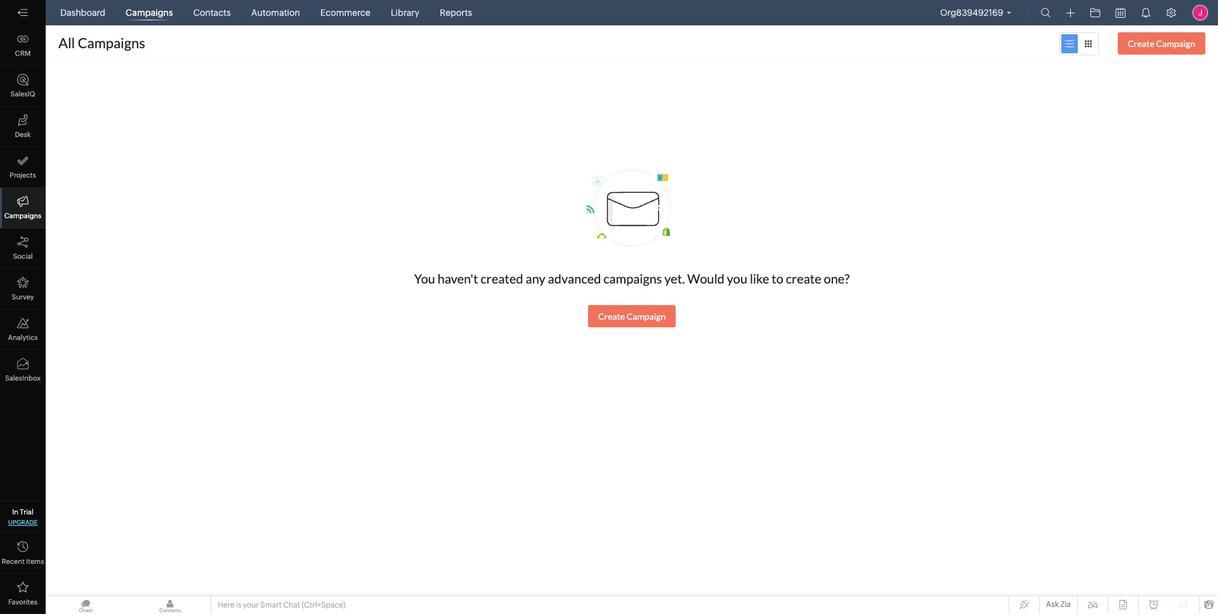 Task type: describe. For each thing, give the bounding box(es) containing it.
library
[[391, 8, 420, 18]]

crm
[[15, 50, 31, 57]]

notifications image
[[1141, 8, 1151, 18]]

dashboard
[[60, 8, 105, 18]]

items
[[26, 558, 44, 566]]

trial
[[20, 508, 33, 516]]

recent
[[2, 558, 25, 566]]

social
[[13, 253, 33, 260]]

projects link
[[0, 147, 46, 188]]

folder image
[[1091, 8, 1101, 18]]

contacts
[[193, 8, 231, 18]]

dashboard link
[[55, 0, 111, 25]]

0 horizontal spatial campaigns link
[[0, 188, 46, 229]]

salesinbox
[[5, 374, 41, 382]]

is
[[236, 601, 242, 610]]

contacts image
[[130, 597, 210, 614]]

library link
[[386, 0, 425, 25]]

0 horizontal spatial campaigns
[[4, 212, 41, 220]]

search image
[[1041, 8, 1051, 18]]

ecommerce
[[321, 8, 371, 18]]

salesiq
[[11, 90, 35, 98]]

analytics link
[[0, 310, 46, 350]]

reports
[[440, 8, 472, 18]]

desk
[[15, 131, 31, 138]]

desk link
[[0, 107, 46, 147]]

here is your smart chat (ctrl+space)
[[218, 601, 346, 610]]

in trial upgrade
[[8, 508, 38, 526]]

zia
[[1061, 600, 1071, 609]]

quick actions image
[[1067, 8, 1076, 18]]

ask
[[1047, 600, 1059, 609]]

contacts link
[[188, 0, 236, 25]]



Task type: locate. For each thing, give the bounding box(es) containing it.
your
[[243, 601, 259, 610]]

upgrade
[[8, 519, 38, 526]]

salesinbox link
[[0, 350, 46, 391]]

1 horizontal spatial campaigns link
[[121, 0, 178, 25]]

calendar image
[[1116, 8, 1126, 18]]

1 vertical spatial campaigns
[[4, 212, 41, 220]]

analytics
[[8, 334, 38, 341]]

1 vertical spatial campaigns link
[[0, 188, 46, 229]]

favorites
[[8, 599, 37, 606]]

campaigns
[[126, 8, 173, 18], [4, 212, 41, 220]]

here
[[218, 601, 235, 610]]

campaigns link down projects at the left of the page
[[0, 188, 46, 229]]

chat
[[283, 601, 300, 610]]

campaigns left contacts at the top of the page
[[126, 8, 173, 18]]

campaigns up social link
[[4, 212, 41, 220]]

campaigns link
[[121, 0, 178, 25], [0, 188, 46, 229]]

survey link
[[0, 269, 46, 310]]

smart
[[260, 601, 282, 610]]

automation link
[[246, 0, 305, 25]]

social link
[[0, 229, 46, 269]]

1 horizontal spatial campaigns
[[126, 8, 173, 18]]

in
[[12, 508, 18, 516]]

org839492169
[[941, 8, 1004, 18]]

crm link
[[0, 25, 46, 66]]

0 vertical spatial campaigns link
[[121, 0, 178, 25]]

0 vertical spatial campaigns
[[126, 8, 173, 18]]

ask zia
[[1047, 600, 1071, 609]]

projects
[[10, 171, 36, 179]]

reports link
[[435, 0, 477, 25]]

configure settings image
[[1167, 8, 1177, 18]]

campaigns link left contacts at the top of the page
[[121, 0, 178, 25]]

salesiq link
[[0, 66, 46, 107]]

(ctrl+space)
[[302, 601, 346, 610]]

survey
[[12, 293, 34, 301]]

recent items
[[2, 558, 44, 566]]

automation
[[251, 8, 300, 18]]

ecommerce link
[[315, 0, 376, 25]]

chats image
[[46, 597, 126, 614]]



